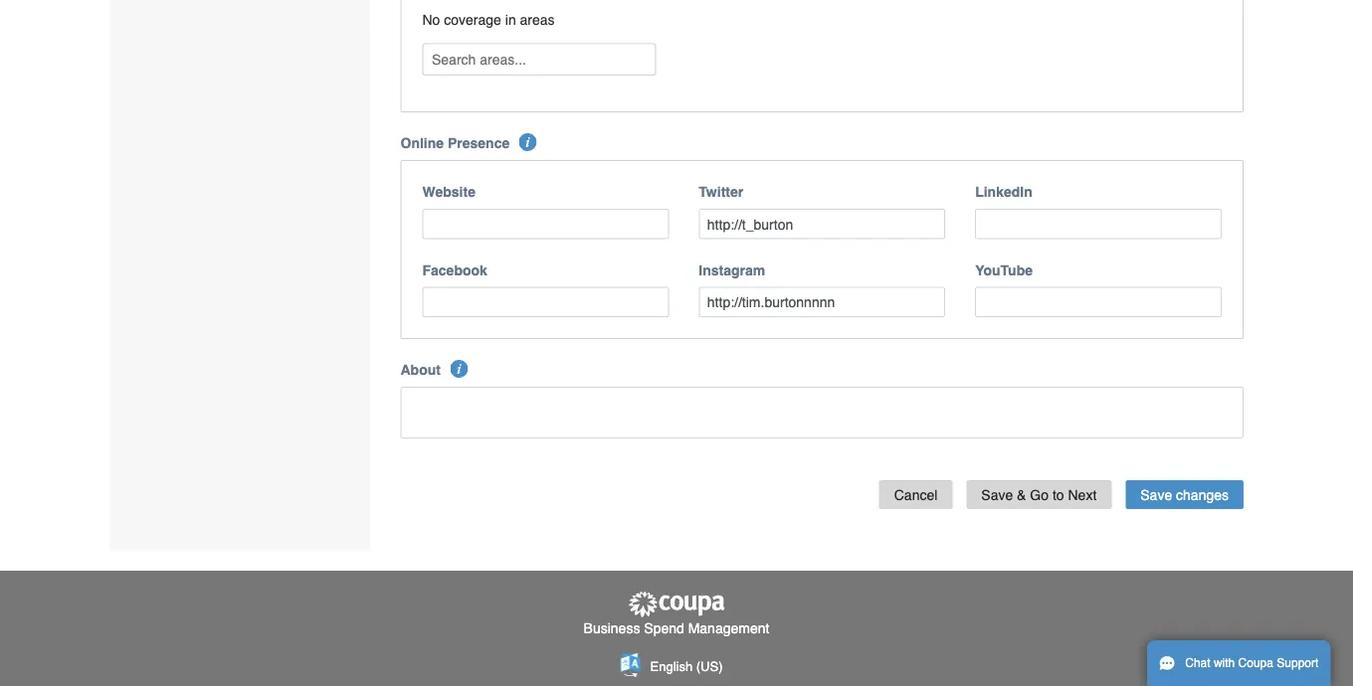 Task type: describe. For each thing, give the bounding box(es) containing it.
additional information image
[[450, 361, 468, 378]]

cancel link
[[880, 481, 953, 509]]

linkedin
[[976, 184, 1033, 200]]

Search areas... text field
[[425, 44, 655, 75]]

go
[[1031, 487, 1049, 503]]

save changes
[[1141, 487, 1229, 503]]

business
[[584, 621, 641, 637]]

no
[[423, 12, 440, 28]]

&
[[1018, 487, 1027, 503]]

with
[[1214, 657, 1236, 671]]

youtube
[[976, 263, 1033, 278]]

coupa supplier portal image
[[627, 591, 727, 619]]

in
[[506, 12, 516, 28]]

save changes button
[[1126, 481, 1244, 509]]

YouTube text field
[[976, 287, 1223, 318]]

chat with coupa support
[[1186, 657, 1319, 671]]

save for save changes
[[1141, 487, 1173, 503]]

business spend management
[[584, 621, 770, 637]]

About text field
[[401, 387, 1244, 439]]

english
[[651, 660, 693, 675]]

online presence
[[401, 136, 510, 152]]

(us)
[[697, 660, 723, 675]]

twitter
[[699, 184, 744, 200]]

presence
[[448, 136, 510, 152]]

spend
[[644, 621, 685, 637]]

online
[[401, 136, 444, 152]]



Task type: vqa. For each thing, say whether or not it's contained in the screenshot.
No coverage in areas
yes



Task type: locate. For each thing, give the bounding box(es) containing it.
chat with coupa support button
[[1148, 641, 1331, 687]]

instagram
[[699, 263, 766, 278]]

LinkedIn text field
[[976, 209, 1223, 240]]

about
[[401, 363, 441, 378]]

save & go to next button
[[967, 481, 1112, 509]]

Facebook text field
[[423, 287, 669, 318]]

additional information image
[[519, 134, 537, 152]]

cancel
[[895, 487, 938, 503]]

changes
[[1177, 487, 1229, 503]]

2 save from the left
[[1141, 487, 1173, 503]]

save left the changes
[[1141, 487, 1173, 503]]

support
[[1278, 657, 1319, 671]]

save & go to next
[[982, 487, 1097, 503]]

1 save from the left
[[982, 487, 1014, 503]]

save
[[982, 487, 1014, 503], [1141, 487, 1173, 503]]

0 horizontal spatial save
[[982, 487, 1014, 503]]

Instagram text field
[[699, 287, 946, 318]]

Website text field
[[423, 209, 669, 240]]

Twitter text field
[[699, 209, 946, 240]]

no coverage in areas
[[423, 12, 555, 28]]

save inside button
[[1141, 487, 1173, 503]]

next
[[1069, 487, 1097, 503]]

save inside button
[[982, 487, 1014, 503]]

coverage
[[444, 12, 502, 28]]

chat
[[1186, 657, 1211, 671]]

save left the &
[[982, 487, 1014, 503]]

1 horizontal spatial save
[[1141, 487, 1173, 503]]

management
[[689, 621, 770, 637]]

english (us)
[[651, 660, 723, 675]]

website
[[423, 184, 476, 200]]

to
[[1053, 487, 1065, 503]]

areas
[[520, 12, 555, 28]]

facebook
[[423, 263, 488, 278]]

coupa
[[1239, 657, 1274, 671]]

save for save & go to next
[[982, 487, 1014, 503]]



